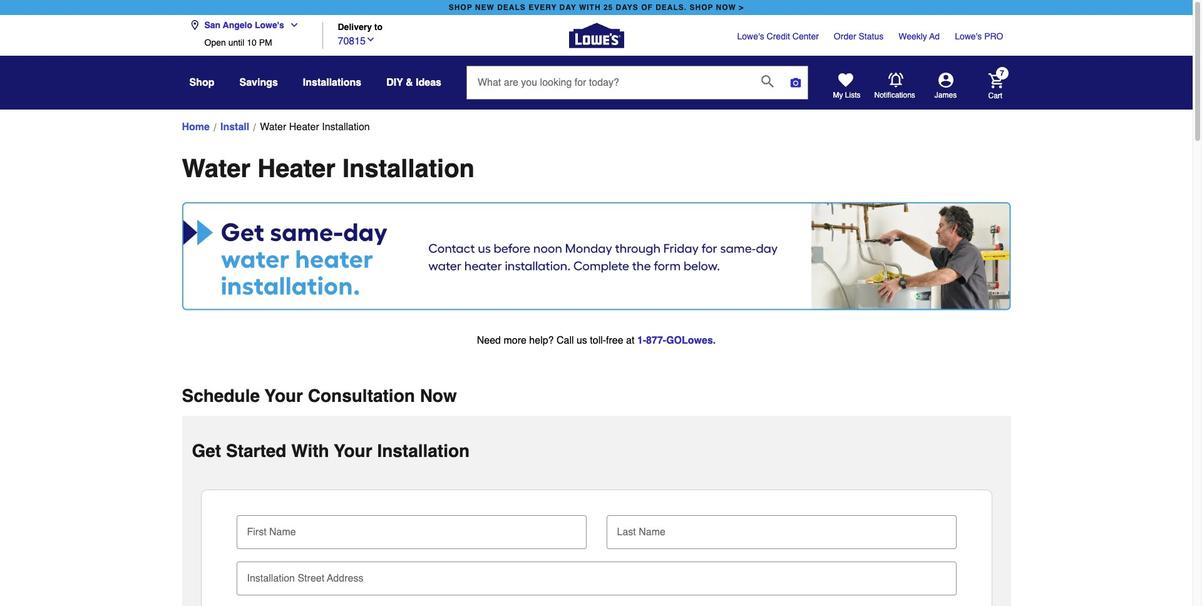 Task type: vqa. For each thing, say whether or not it's contained in the screenshot.
SHOP NEW DEALS EVERY DAY WITH 25 DAYS OF DEALS. SHOP NOW > link
yes



Task type: describe. For each thing, give the bounding box(es) containing it.
10
[[247, 38, 257, 48]]

home
[[182, 122, 210, 133]]

order
[[834, 31, 857, 41]]

now
[[717, 3, 737, 12]]

Last Name text field
[[612, 516, 952, 543]]

weekly ad
[[899, 31, 941, 41]]

1-877-golowes. link
[[638, 335, 716, 347]]

san angelo lowe's button
[[190, 13, 304, 38]]

deals
[[498, 3, 526, 12]]

every
[[529, 3, 557, 12]]

0 vertical spatial water heater installation
[[260, 122, 370, 133]]

call
[[557, 335, 574, 347]]

credit
[[767, 31, 791, 41]]

now
[[420, 386, 457, 406]]

get
[[192, 441, 221, 461]]

shop
[[190, 77, 215, 88]]

lowe's for lowe's credit center
[[738, 31, 765, 41]]

name for last name
[[639, 527, 666, 538]]

installation street address
[[247, 573, 364, 585]]

with
[[579, 3, 601, 12]]

order status link
[[834, 30, 884, 43]]

of
[[642, 3, 653, 12]]

pro
[[985, 31, 1004, 41]]

0 vertical spatial heater
[[289, 122, 319, 133]]

&
[[406, 77, 413, 88]]

7
[[1001, 69, 1005, 78]]

camera image
[[790, 76, 803, 89]]

shop new deals every day with 25 days of deals. shop now >
[[449, 3, 745, 12]]

installations button
[[303, 71, 362, 94]]

70815
[[338, 35, 366, 47]]

need more help? call us toll-free at 1-877-golowes.
[[477, 335, 716, 347]]

address
[[327, 573, 364, 585]]

1 vertical spatial water heater installation
[[182, 154, 475, 183]]

installations
[[303, 77, 362, 88]]

contact us before noon monday through friday for same-day water heater installation. image
[[182, 202, 1012, 311]]

cart
[[989, 91, 1003, 100]]

0 horizontal spatial your
[[265, 386, 303, 406]]

ad
[[930, 31, 941, 41]]

street
[[298, 573, 325, 585]]

lowe's pro
[[956, 31, 1004, 41]]

last name
[[617, 527, 666, 538]]

shop new deals every day with 25 days of deals. shop now > link
[[447, 0, 747, 15]]

lowe's home improvement notification center image
[[889, 73, 904, 88]]

san
[[205, 20, 221, 30]]

>
[[739, 3, 745, 12]]

ideas
[[416, 77, 442, 88]]

get started with your installation
[[192, 441, 470, 461]]

lowe's for lowe's pro
[[956, 31, 983, 41]]

status
[[859, 31, 884, 41]]

to
[[375, 22, 383, 32]]

order status
[[834, 31, 884, 41]]

install link
[[221, 120, 249, 135]]

lowe's credit center link
[[738, 30, 819, 43]]

lowe's home improvement lists image
[[839, 73, 854, 88]]

days
[[616, 3, 639, 12]]

1 vertical spatial heater
[[258, 154, 336, 183]]

pm
[[259, 38, 272, 48]]

chevron down image inside san angelo lowe's button
[[284, 20, 299, 30]]



Task type: locate. For each thing, give the bounding box(es) containing it.
installation
[[322, 122, 370, 133], [343, 154, 475, 183], [377, 441, 470, 461], [247, 573, 295, 585]]

water heater installation down installations
[[260, 122, 370, 133]]

chevron down image down to
[[366, 34, 376, 44]]

new
[[475, 3, 495, 12]]

angelo
[[223, 20, 253, 30]]

your up with
[[265, 386, 303, 406]]

1 horizontal spatial water
[[260, 122, 287, 133]]

water heater installation link
[[260, 120, 370, 135]]

delivery to
[[338, 22, 383, 32]]

diy & ideas button
[[387, 71, 442, 94]]

1 shop from the left
[[449, 3, 473, 12]]

water down 'install' link
[[182, 154, 251, 183]]

1 horizontal spatial name
[[639, 527, 666, 538]]

1 vertical spatial your
[[334, 441, 373, 461]]

schedule
[[182, 386, 260, 406]]

more
[[504, 335, 527, 347]]

lowe's left pro
[[956, 31, 983, 41]]

home link
[[182, 120, 210, 135]]

diy & ideas
[[387, 77, 442, 88]]

Installation Street Address text field
[[242, 562, 952, 590]]

0 vertical spatial your
[[265, 386, 303, 406]]

water
[[260, 122, 287, 133], [182, 154, 251, 183]]

day
[[560, 3, 577, 12]]

chevron down image inside 70815 button
[[366, 34, 376, 44]]

toll-
[[590, 335, 607, 347]]

lowe's credit center
[[738, 31, 819, 41]]

my
[[834, 91, 844, 100]]

0 vertical spatial chevron down image
[[284, 20, 299, 30]]

water right install
[[260, 122, 287, 133]]

install
[[221, 122, 249, 133]]

25
[[604, 3, 614, 12]]

1 name from the left
[[269, 527, 296, 538]]

Search Query text field
[[467, 66, 752, 99]]

help?
[[530, 335, 554, 347]]

70815 button
[[338, 32, 376, 49]]

water inside water heater installation link
[[260, 122, 287, 133]]

water heater installation
[[260, 122, 370, 133], [182, 154, 475, 183]]

0 horizontal spatial chevron down image
[[284, 20, 299, 30]]

First Name text field
[[242, 516, 582, 543]]

center
[[793, 31, 819, 41]]

started
[[226, 441, 287, 461]]

name
[[269, 527, 296, 538], [639, 527, 666, 538]]

2 shop from the left
[[690, 3, 714, 12]]

delivery
[[338, 22, 372, 32]]

my lists
[[834, 91, 861, 100]]

open until 10 pm
[[205, 38, 272, 48]]

shop left now
[[690, 3, 714, 12]]

savings button
[[240, 71, 278, 94]]

lowe's
[[255, 20, 284, 30], [738, 31, 765, 41], [956, 31, 983, 41]]

lowe's inside button
[[255, 20, 284, 30]]

my lists link
[[834, 73, 861, 100]]

free
[[607, 335, 624, 347]]

2 horizontal spatial lowe's
[[956, 31, 983, 41]]

open
[[205, 38, 226, 48]]

golowes.
[[667, 335, 716, 347]]

diy
[[387, 77, 403, 88]]

name for first name
[[269, 527, 296, 538]]

deals.
[[656, 3, 687, 12]]

james
[[935, 91, 957, 100]]

1 horizontal spatial lowe's
[[738, 31, 765, 41]]

0 horizontal spatial name
[[269, 527, 296, 538]]

lowe's left credit
[[738, 31, 765, 41]]

notifications
[[875, 91, 916, 99]]

877-
[[647, 335, 667, 347]]

0 horizontal spatial lowe's
[[255, 20, 284, 30]]

first name
[[247, 527, 296, 538]]

heater down water heater installation link
[[258, 154, 336, 183]]

None search field
[[467, 66, 809, 111]]

water heater installation down water heater installation link
[[182, 154, 475, 183]]

first
[[247, 527, 267, 538]]

1 vertical spatial chevron down image
[[366, 34, 376, 44]]

0 vertical spatial water
[[260, 122, 287, 133]]

need
[[477, 335, 501, 347]]

schedule your consultation now
[[182, 386, 457, 406]]

your right with
[[334, 441, 373, 461]]

location image
[[190, 20, 200, 30]]

0 horizontal spatial water
[[182, 154, 251, 183]]

lowe's home improvement cart image
[[989, 73, 1004, 88]]

shop
[[449, 3, 473, 12], [690, 3, 714, 12]]

1 horizontal spatial shop
[[690, 3, 714, 12]]

lists
[[846, 91, 861, 100]]

chevron down image
[[284, 20, 299, 30], [366, 34, 376, 44]]

last
[[617, 527, 636, 538]]

heater
[[289, 122, 319, 133], [258, 154, 336, 183]]

shop left 'new'
[[449, 3, 473, 12]]

name right first
[[269, 527, 296, 538]]

lowe's home improvement logo image
[[569, 8, 624, 63]]

us
[[577, 335, 588, 347]]

1 horizontal spatial your
[[334, 441, 373, 461]]

1 vertical spatial water
[[182, 154, 251, 183]]

until
[[228, 38, 245, 48]]

heater down installations
[[289, 122, 319, 133]]

at
[[627, 335, 635, 347]]

james button
[[916, 73, 976, 100]]

search image
[[762, 75, 774, 88]]

1-
[[638, 335, 647, 347]]

your
[[265, 386, 303, 406], [334, 441, 373, 461]]

weekly ad link
[[899, 30, 941, 43]]

0 horizontal spatial shop
[[449, 3, 473, 12]]

weekly
[[899, 31, 928, 41]]

1 horizontal spatial chevron down image
[[366, 34, 376, 44]]

consultation
[[308, 386, 415, 406]]

with
[[291, 441, 329, 461]]

lowe's pro link
[[956, 30, 1004, 43]]

chevron down image right "angelo"
[[284, 20, 299, 30]]

2 name from the left
[[639, 527, 666, 538]]

savings
[[240, 77, 278, 88]]

shop button
[[190, 71, 215, 94]]

name right last
[[639, 527, 666, 538]]

lowe's up pm
[[255, 20, 284, 30]]

san angelo lowe's
[[205, 20, 284, 30]]



